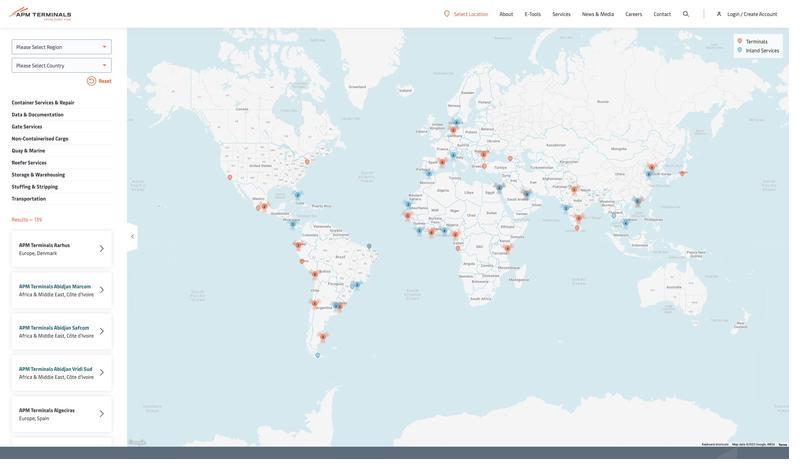 Task type: locate. For each thing, give the bounding box(es) containing it.
0 vertical spatial d'ivoire
[[78, 291, 94, 298]]

1 vertical spatial africa
[[19, 332, 32, 339]]

non-containerised cargo
[[12, 135, 68, 142]]

login / create account
[[728, 10, 778, 17]]

careers
[[626, 10, 642, 17]]

3 côte from the top
[[67, 374, 77, 380]]

2
[[453, 129, 454, 132], [483, 153, 485, 157], [453, 154, 454, 157], [499, 186, 500, 190], [526, 193, 528, 196], [637, 199, 639, 203], [638, 200, 639, 204], [408, 203, 409, 207], [264, 205, 265, 209], [565, 207, 567, 210], [455, 233, 457, 237], [356, 283, 358, 287], [335, 305, 337, 308]]

d'ivoire
[[78, 291, 94, 298], [78, 332, 94, 339], [78, 374, 94, 380]]

stuffing & stripping
[[12, 183, 58, 190]]

1 vertical spatial abidjan
[[54, 324, 71, 331]]

inegi
[[767, 443, 775, 446]]

algeciras
[[54, 407, 75, 414]]

europe, left denmark
[[19, 250, 36, 257]]

container
[[12, 99, 34, 106]]

d'ivoire down sud
[[78, 374, 94, 380]]

2 europe, from the top
[[19, 415, 36, 422]]

transportation button
[[12, 195, 46, 203]]

terminals inside apm terminals abidjan vridi sud africa & middle east, côte d'ivoire
[[31, 366, 53, 372]]

7
[[428, 172, 430, 176]]

login / create account link
[[716, 0, 778, 28]]

2 vertical spatial côte
[[67, 374, 77, 380]]

terminals inside apm terminals abidjan safcom africa & middle east, côte d'ivoire
[[31, 324, 53, 331]]

africa inside apm terminals abidjan vridi sud africa & middle east, côte d'ivoire
[[19, 374, 32, 380]]

0 vertical spatial 6
[[441, 161, 443, 164]]

0 vertical spatial africa
[[19, 291, 32, 298]]

terminals inside apm terminals algeciras europe, spain
[[31, 407, 53, 414]]

terminals inside the apm terminals aarhus europe, denmark
[[31, 242, 53, 248]]

2 d'ivoire from the top
[[78, 332, 94, 339]]

non-containerised cargo button
[[12, 134, 68, 143]]

inland
[[746, 47, 760, 54]]

europe, left the spain
[[19, 415, 36, 422]]

login
[[728, 10, 740, 17]]

3 east, from the top
[[55, 374, 65, 380]]

select location button
[[444, 10, 488, 17]]

5
[[456, 121, 458, 125], [648, 173, 650, 176], [578, 217, 580, 220], [419, 229, 421, 233], [314, 302, 316, 306], [339, 305, 341, 309]]

4
[[651, 166, 653, 170], [525, 192, 527, 196], [625, 222, 627, 225], [444, 229, 446, 233], [507, 247, 509, 251], [322, 335, 324, 339]]

middle inside apm terminals abidjan marcom africa & middle east, côte d'ivoire
[[38, 291, 54, 298]]

apm inside apm terminals algeciras europe, spain
[[19, 407, 30, 414]]

terms link
[[779, 443, 787, 447]]

apm for apm terminals abidjan vridi sud
[[19, 366, 30, 372]]

2 vertical spatial middle
[[38, 374, 54, 380]]

0 vertical spatial europe,
[[19, 250, 36, 257]]

1 vertical spatial côte
[[67, 332, 77, 339]]

2 middle from the top
[[38, 332, 54, 339]]

abidjan for safcom
[[54, 324, 71, 331]]

east, for marcom
[[55, 291, 65, 298]]

1 vertical spatial d'ivoire
[[78, 332, 94, 339]]

apm inside apm terminals abidjan safcom africa & middle east, côte d'ivoire
[[19, 324, 30, 331]]

storage & warehousing button
[[12, 170, 65, 179]]

0 horizontal spatial 6
[[431, 231, 433, 235]]

2 east, from the top
[[55, 332, 65, 339]]

1 middle from the top
[[38, 291, 54, 298]]

2 vertical spatial africa
[[19, 374, 32, 380]]

results — 139
[[12, 216, 42, 223]]

terminals for apm terminals algeciras europe, spain
[[31, 407, 53, 414]]

middle inside apm terminals abidjan safcom africa & middle east, côte d'ivoire
[[38, 332, 54, 339]]

abidjan left safcom
[[54, 324, 71, 331]]

apm terminals aarhus europe, denmark
[[19, 242, 70, 257]]

aarhus
[[54, 242, 70, 248]]

services for reefer services
[[28, 159, 46, 166]]

data & documentation
[[12, 111, 64, 118]]

2 vertical spatial abidjan
[[54, 366, 71, 372]]

d'ivoire inside apm terminals abidjan marcom africa & middle east, côte d'ivoire
[[78, 291, 94, 298]]

côte inside apm terminals abidjan safcom africa & middle east, côte d'ivoire
[[67, 332, 77, 339]]

container services & repair
[[12, 99, 74, 106]]

shortcuts
[[716, 443, 729, 446]]

east, inside apm terminals abidjan marcom africa & middle east, côte d'ivoire
[[55, 291, 65, 298]]

map region
[[123, 5, 789, 459]]

0 vertical spatial middle
[[38, 291, 54, 298]]

vridi
[[72, 366, 83, 372]]

139
[[34, 216, 42, 223]]

2 vertical spatial d'ivoire
[[78, 374, 94, 380]]

1 europe, from the top
[[19, 250, 36, 257]]

3 africa from the top
[[19, 374, 32, 380]]

stuffing & stripping button
[[12, 183, 58, 191]]

services down marine
[[28, 159, 46, 166]]

5 apm from the top
[[19, 407, 30, 414]]

d'ivoire down safcom
[[78, 332, 94, 339]]

inland services
[[746, 47, 779, 54]]

4 apm from the top
[[19, 366, 30, 372]]

terminals inside apm terminals abidjan marcom africa & middle east, côte d'ivoire
[[31, 283, 53, 290]]

e-
[[525, 10, 529, 17]]

apm terminals abidjan vridi sud africa & middle east, côte d'ivoire
[[19, 366, 94, 380]]

quay
[[12, 147, 23, 154]]

1 d'ivoire from the top
[[78, 291, 94, 298]]

1 vertical spatial 6
[[431, 231, 433, 235]]

services
[[553, 10, 571, 17], [761, 47, 779, 54], [35, 99, 54, 106], [23, 123, 42, 130], [28, 159, 46, 166]]

1 côte from the top
[[67, 291, 77, 298]]

news
[[582, 10, 594, 17]]

reset button
[[12, 76, 112, 87]]

europe, inside apm terminals algeciras europe, spain
[[19, 415, 36, 422]]

terminals
[[746, 38, 768, 45], [31, 242, 53, 248], [31, 283, 53, 290], [31, 324, 53, 331], [31, 366, 53, 372], [31, 407, 53, 414]]

abidjan inside apm terminals abidjan marcom africa & middle east, côte d'ivoire
[[54, 283, 71, 290]]

east, for safcom
[[55, 332, 65, 339]]

8
[[314, 273, 316, 277]]

abidjan left marcom at bottom
[[54, 283, 71, 290]]

services up 'documentation'
[[35, 99, 54, 106]]

non-
[[12, 135, 23, 142]]

3 apm from the top
[[19, 324, 30, 331]]

2 apm from the top
[[19, 283, 30, 290]]

services right inland in the right top of the page
[[761, 47, 779, 54]]

3 middle from the top
[[38, 374, 54, 380]]

1 vertical spatial middle
[[38, 332, 54, 339]]

©2023
[[746, 443, 756, 446]]

stripping
[[37, 183, 58, 190]]

services inside "button"
[[35, 99, 54, 106]]

africa
[[19, 291, 32, 298], [19, 332, 32, 339], [19, 374, 32, 380]]

services down data & documentation button
[[23, 123, 42, 130]]

1 east, from the top
[[55, 291, 65, 298]]

apm inside apm terminals abidjan marcom africa & middle east, côte d'ivoire
[[19, 283, 30, 290]]

1 apm from the top
[[19, 242, 30, 248]]

middle inside apm terminals abidjan vridi sud africa & middle east, côte d'ivoire
[[38, 374, 54, 380]]

apm terminals algeciras europe, spain
[[19, 407, 75, 422]]

e-tools
[[525, 10, 541, 17]]

côte down vridi
[[67, 374, 77, 380]]

0 vertical spatial east,
[[55, 291, 65, 298]]

2 vertical spatial east,
[[55, 374, 65, 380]]

côte down safcom
[[67, 332, 77, 339]]

2 abidjan from the top
[[54, 324, 71, 331]]

create
[[744, 10, 758, 17]]

3 d'ivoire from the top
[[78, 374, 94, 380]]

6
[[441, 161, 443, 164], [431, 231, 433, 235]]

results
[[12, 216, 28, 223]]

europe,
[[19, 250, 36, 257], [19, 415, 36, 422]]

&
[[596, 10, 599, 17], [55, 99, 59, 106], [24, 111, 27, 118], [24, 147, 28, 154], [31, 171, 34, 178], [32, 183, 36, 190], [33, 291, 37, 298], [33, 332, 37, 339], [33, 374, 37, 380]]

2 africa from the top
[[19, 332, 32, 339]]

quay & marine
[[12, 147, 45, 154]]

container services & repair button
[[12, 98, 74, 107]]

d'ivoire inside apm terminals abidjan safcom africa & middle east, côte d'ivoire
[[78, 332, 94, 339]]

1 vertical spatial europe,
[[19, 415, 36, 422]]

about button
[[500, 0, 513, 28]]

east,
[[55, 291, 65, 298], [55, 332, 65, 339], [55, 374, 65, 380]]

abidjan left vridi
[[54, 366, 71, 372]]

3 abidjan from the top
[[54, 366, 71, 372]]

africa inside apm terminals abidjan marcom africa & middle east, côte d'ivoire
[[19, 291, 32, 298]]

apm inside apm terminals abidjan vridi sud africa & middle east, côte d'ivoire
[[19, 366, 30, 372]]

east, inside apm terminals abidjan safcom africa & middle east, côte d'ivoire
[[55, 332, 65, 339]]

quay & marine button
[[12, 146, 45, 155]]

europe, inside the apm terminals aarhus europe, denmark
[[19, 250, 36, 257]]

denmark
[[37, 250, 57, 257]]

select location
[[454, 10, 488, 17]]

terminals for apm terminals abidjan marcom africa & middle east, côte d'ivoire
[[31, 283, 53, 290]]

reset
[[98, 77, 112, 84]]

côte inside apm terminals abidjan marcom africa & middle east, côte d'ivoire
[[67, 291, 77, 298]]

media
[[600, 10, 614, 17]]

middle
[[38, 291, 54, 298], [38, 332, 54, 339], [38, 374, 54, 380]]

europe, for europe, denmark
[[19, 250, 36, 257]]

2 côte from the top
[[67, 332, 77, 339]]

apm for apm terminals algeciras
[[19, 407, 30, 414]]

abidjan
[[54, 283, 71, 290], [54, 324, 71, 331], [54, 366, 71, 372]]

containerised
[[23, 135, 54, 142]]

0 vertical spatial côte
[[67, 291, 77, 298]]

1 vertical spatial east,
[[55, 332, 65, 339]]

& inside button
[[32, 183, 36, 190]]

africa inside apm terminals abidjan safcom africa & middle east, côte d'ivoire
[[19, 332, 32, 339]]

abidjan inside apm terminals abidjan safcom africa & middle east, côte d'ivoire
[[54, 324, 71, 331]]

côte down marcom at bottom
[[67, 291, 77, 298]]

1 horizontal spatial 6
[[441, 161, 443, 164]]

data
[[739, 443, 745, 446]]

d'ivoire down marcom at bottom
[[78, 291, 94, 298]]

news & media
[[582, 10, 614, 17]]

1 africa from the top
[[19, 291, 32, 298]]

warehousing
[[35, 171, 65, 178]]

abidjan inside apm terminals abidjan vridi sud africa & middle east, côte d'ivoire
[[54, 366, 71, 372]]

account
[[759, 10, 778, 17]]

côte
[[67, 291, 77, 298], [67, 332, 77, 339], [67, 374, 77, 380]]

terminals for apm terminals abidjan safcom africa & middle east, côte d'ivoire
[[31, 324, 53, 331]]

1 abidjan from the top
[[54, 283, 71, 290]]

0 vertical spatial abidjan
[[54, 283, 71, 290]]

apm inside the apm terminals aarhus europe, denmark
[[19, 242, 30, 248]]

safcom
[[72, 324, 89, 331]]

apm
[[19, 242, 30, 248], [19, 283, 30, 290], [19, 324, 30, 331], [19, 366, 30, 372], [19, 407, 30, 414]]



Task type: describe. For each thing, give the bounding box(es) containing it.
transportation
[[12, 195, 46, 202]]

select
[[454, 10, 468, 17]]

d'ivoire inside apm terminals abidjan vridi sud africa & middle east, côte d'ivoire
[[78, 374, 94, 380]]

reefer services button
[[12, 158, 46, 167]]

gate services button
[[12, 122, 42, 131]]

services right "tools"
[[553, 10, 571, 17]]

3 4
[[525, 188, 575, 196]]

middle for marcom
[[38, 291, 54, 298]]

marcom
[[72, 283, 91, 290]]

location
[[469, 10, 488, 17]]

stuffing
[[12, 183, 31, 190]]

d'ivoire for marcom
[[78, 291, 94, 298]]

apm terminals abidjan safcom africa & middle east, côte d'ivoire
[[19, 324, 94, 339]]

& inside "button"
[[55, 99, 59, 106]]

news & media button
[[582, 0, 614, 28]]

services for container services & repair
[[35, 99, 54, 106]]

map data ©2023 google, inegi
[[733, 443, 775, 446]]

sud
[[84, 366, 92, 372]]

about
[[500, 10, 513, 17]]

spain
[[37, 415, 49, 422]]

storage & warehousing
[[12, 171, 65, 178]]

gate services
[[12, 123, 42, 130]]

4 inside 3 4
[[525, 192, 527, 196]]

services button
[[553, 0, 571, 28]]

google,
[[756, 443, 767, 446]]

apm terminals abidjan marcom africa & middle east, côte d'ivoire
[[19, 283, 94, 298]]

& inside apm terminals abidjan safcom africa & middle east, côte d'ivoire
[[33, 332, 37, 339]]

services for gate services
[[23, 123, 42, 130]]

reefer services
[[12, 159, 46, 166]]

africa for apm terminals abidjan safcom africa & middle east, côte d'ivoire
[[19, 332, 32, 339]]

data
[[12, 111, 22, 118]]

apm for apm terminals abidjan marcom
[[19, 283, 30, 290]]

contact button
[[654, 0, 671, 28]]

apm for apm terminals aarhus
[[19, 242, 30, 248]]

marine
[[29, 147, 45, 154]]

repair
[[60, 99, 74, 106]]

contact
[[654, 10, 671, 17]]

keyboard shortcuts button
[[702, 443, 729, 447]]

3 inside 3 4
[[573, 188, 575, 192]]

e-tools button
[[525, 0, 541, 28]]

—
[[29, 216, 33, 223]]

abidjan for vridi
[[54, 366, 71, 372]]

europe, for europe, spain
[[19, 415, 36, 422]]

services for inland services
[[761, 47, 779, 54]]

/
[[741, 10, 743, 17]]

abidjan for marcom
[[54, 283, 71, 290]]

google image
[[127, 439, 147, 447]]

terminals for apm terminals aarhus europe, denmark
[[31, 242, 53, 248]]

gate
[[12, 123, 22, 130]]

reefer
[[12, 159, 27, 166]]

& inside apm terminals abidjan marcom africa & middle east, côte d'ivoire
[[33, 291, 37, 298]]

keyboard
[[702, 443, 715, 446]]

d'ivoire for safcom
[[78, 332, 94, 339]]

côte for marcom
[[67, 291, 77, 298]]

east, inside apm terminals abidjan vridi sud africa & middle east, côte d'ivoire
[[55, 374, 65, 380]]

keyboard shortcuts
[[702, 443, 729, 446]]

& inside "dropdown button"
[[596, 10, 599, 17]]

africa for apm terminals abidjan marcom africa & middle east, côte d'ivoire
[[19, 291, 32, 298]]

middle for safcom
[[38, 332, 54, 339]]

map
[[733, 443, 739, 446]]

apm for apm terminals abidjan safcom
[[19, 324, 30, 331]]

careers button
[[626, 0, 642, 28]]

terms
[[779, 443, 787, 447]]

côte inside apm terminals abidjan vridi sud africa & middle east, côte d'ivoire
[[67, 374, 77, 380]]

data & documentation button
[[12, 110, 64, 119]]

& inside apm terminals abidjan vridi sud africa & middle east, côte d'ivoire
[[33, 374, 37, 380]]

côte for safcom
[[67, 332, 77, 339]]

cargo
[[55, 135, 68, 142]]

terminals for apm terminals abidjan vridi sud africa & middle east, côte d'ivoire
[[31, 366, 53, 372]]

documentation
[[28, 111, 64, 118]]

storage
[[12, 171, 29, 178]]

tools
[[529, 10, 541, 17]]



Task type: vqa. For each thing, say whether or not it's contained in the screenshot.
1st EAST, from the top of the page
yes



